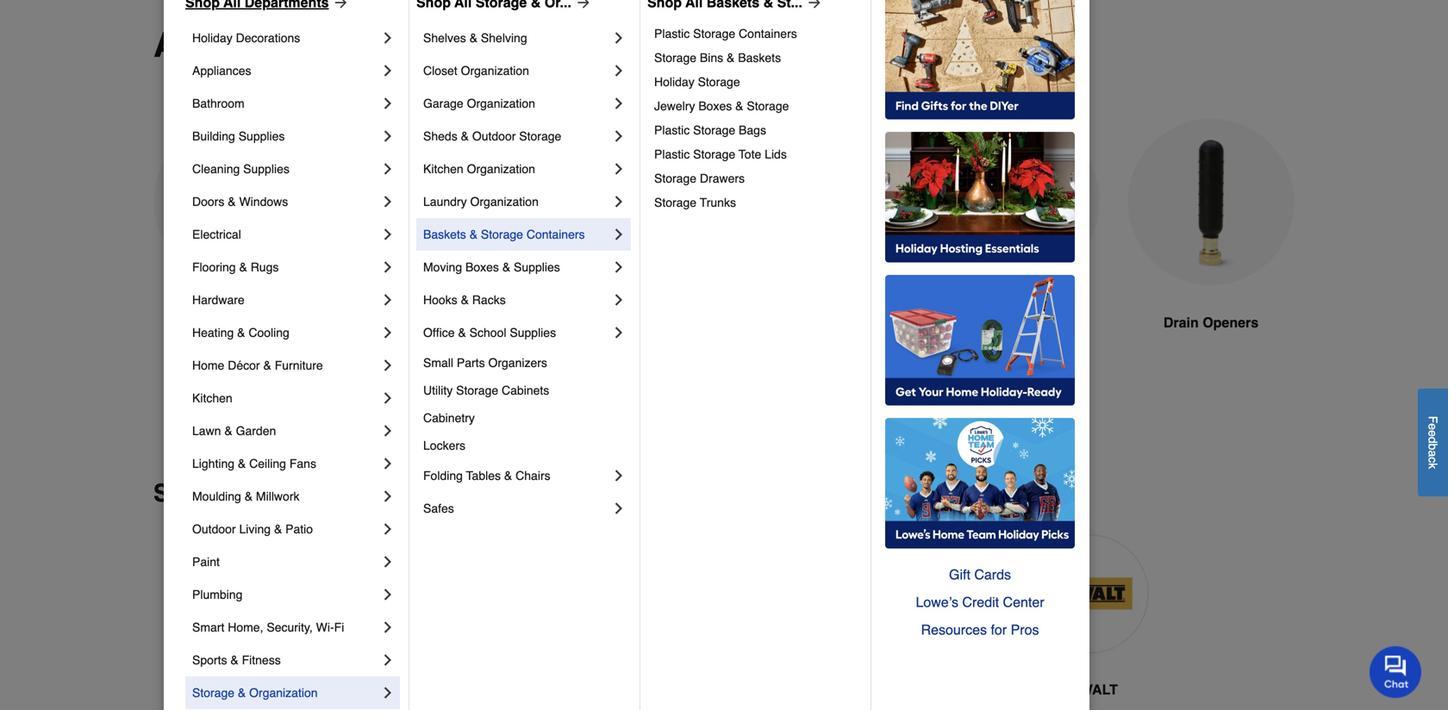Task type: locate. For each thing, give the bounding box(es) containing it.
office & school supplies
[[423, 326, 556, 340]]

chevron right image for plumbing
[[379, 586, 397, 603]]

outdoor living & patio link
[[192, 513, 379, 546]]

& inside hooks & racks link
[[461, 293, 469, 307]]

organization down sports & fitness link
[[249, 686, 318, 700]]

holiday up the appliances
[[192, 31, 232, 45]]

hooks & racks
[[423, 293, 506, 307]]

building supplies link
[[192, 120, 379, 153]]

dewalt logo. image
[[1030, 535, 1149, 653]]

windows
[[239, 195, 288, 209]]

organization up baskets & storage containers
[[470, 195, 539, 209]]

chevron right image for home décor & furniture
[[379, 357, 397, 374]]

holiday for holiday storage
[[654, 75, 695, 89]]

holiday decorations
[[192, 31, 300, 45]]

hardware
[[192, 293, 245, 307]]

supplies up cleaning supplies
[[239, 129, 285, 143]]

storage down plastic storage bags
[[693, 147, 735, 161]]

1 horizontal spatial augers
[[438, 315, 485, 331]]

augers,
[[153, 25, 282, 65]]

b
[[1426, 443, 1440, 450]]

lawn
[[192, 424, 221, 438]]

holiday inside holiday decorations link
[[192, 31, 232, 45]]

plastic down jewelry
[[654, 123, 690, 137]]

home
[[192, 359, 224, 372]]

organization down sheds & outdoor storage
[[467, 162, 535, 176]]

outdoor down the garage organization
[[472, 129, 516, 143]]

&
[[449, 25, 473, 65], [470, 31, 478, 45], [727, 51, 735, 65], [735, 99, 743, 113], [461, 129, 469, 143], [228, 195, 236, 209], [470, 228, 478, 241], [239, 260, 247, 274], [502, 260, 510, 274], [461, 293, 469, 307], [672, 315, 682, 331], [237, 326, 245, 340], [458, 326, 466, 340], [263, 359, 271, 372], [224, 424, 232, 438], [238, 457, 246, 471], [504, 469, 512, 483], [245, 490, 253, 503], [274, 522, 282, 536], [230, 653, 239, 667], [238, 686, 246, 700]]

drain for drain snakes
[[973, 315, 1008, 331]]

find gifts for the diyer. image
[[885, 0, 1075, 120]]

smart home, security, wi-fi link
[[192, 611, 379, 644]]

outdoor down the moulding
[[192, 522, 236, 536]]

garden
[[236, 424, 276, 438]]

get your home holiday-ready. image
[[885, 275, 1075, 406]]

outdoor
[[472, 129, 516, 143], [192, 522, 236, 536]]

boxes inside moving boxes & supplies link
[[466, 260, 499, 274]]

1 horizontal spatial baskets
[[738, 51, 781, 65]]

1 horizontal spatial kitchen
[[423, 162, 464, 176]]

lowe's home team holiday picks. image
[[885, 418, 1075, 549]]

holiday storage
[[654, 75, 740, 89]]

kitchen for kitchen organization
[[423, 162, 464, 176]]

hooks
[[423, 293, 457, 307]]

paint
[[192, 555, 220, 569]]

baskets inside storage bins & baskets 'link'
[[738, 51, 781, 65]]

drain snakes link
[[933, 119, 1100, 375]]

utility
[[423, 384, 453, 397]]

drain cleaners & chemicals link
[[543, 119, 710, 395]]

holiday up jewelry
[[654, 75, 695, 89]]

0 vertical spatial boxes
[[699, 99, 732, 113]]

cobra
[[631, 682, 671, 698]]

for
[[991, 622, 1007, 638]]

garage organization link
[[423, 87, 610, 120]]

storage & organization link
[[192, 677, 379, 709]]

cabinetry link
[[423, 404, 628, 432]]

kitchen up laundry
[[423, 162, 464, 176]]

drain openers
[[1164, 315, 1259, 331]]

organization for closet organization
[[461, 64, 529, 78]]

storage down parts
[[456, 384, 498, 397]]

chevron right image for building supplies
[[379, 128, 397, 145]]

0 vertical spatial containers
[[739, 27, 797, 41]]

chevron right image for paint
[[379, 553, 397, 571]]

organization up sheds & outdoor storage
[[467, 97, 535, 110]]

augers inside the hand augers link
[[232, 315, 280, 331]]

plastic up storage bins & baskets
[[654, 27, 690, 41]]

chevron right image for bathroom
[[379, 95, 397, 112]]

korky logo. image
[[884, 535, 1003, 653]]

storage drawers
[[654, 172, 745, 185]]

kitchen down home
[[192, 391, 232, 405]]

chevron right image
[[379, 29, 397, 47], [379, 62, 397, 79], [379, 95, 397, 112], [610, 95, 628, 112], [379, 128, 397, 145], [379, 160, 397, 178], [379, 226, 397, 243], [379, 259, 397, 276], [610, 291, 628, 309], [379, 324, 397, 341], [610, 324, 628, 341], [379, 357, 397, 374], [379, 422, 397, 440], [379, 455, 397, 472], [379, 521, 397, 538], [379, 553, 397, 571], [379, 619, 397, 636], [379, 684, 397, 702]]

dewalt
[[1061, 682, 1118, 698]]

chevron right image
[[610, 29, 628, 47], [610, 62, 628, 79], [610, 128, 628, 145], [610, 160, 628, 178], [379, 193, 397, 210], [610, 193, 628, 210], [610, 226, 628, 243], [610, 259, 628, 276], [379, 291, 397, 309], [379, 390, 397, 407], [610, 467, 628, 484], [379, 488, 397, 505], [610, 500, 628, 517], [379, 586, 397, 603], [379, 652, 397, 669]]

storage down sports
[[192, 686, 235, 700]]

0 horizontal spatial kitchen
[[192, 391, 232, 405]]

by
[[220, 480, 249, 507]]

& inside sheds & outdoor storage 'link'
[[461, 129, 469, 143]]

safes link
[[423, 492, 610, 525]]

drain inside drain cleaners & chemicals
[[571, 315, 606, 331]]

lowe's credit center
[[916, 594, 1044, 610]]

patio
[[285, 522, 313, 536]]

0 horizontal spatial augers
[[232, 315, 280, 331]]

1 horizontal spatial openers
[[1203, 315, 1259, 331]]

plastic for plastic storage bags
[[654, 123, 690, 137]]

building supplies
[[192, 129, 285, 143]]

chevron right image for safes
[[610, 500, 628, 517]]

baskets up the holiday storage link
[[738, 51, 781, 65]]

organization
[[461, 64, 529, 78], [467, 97, 535, 110], [467, 162, 535, 176], [470, 195, 539, 209], [249, 686, 318, 700]]

arrow right image up plastic storage containers link
[[802, 0, 823, 11]]

0 vertical spatial baskets
[[738, 51, 781, 65]]

& inside outdoor living & patio link
[[274, 522, 282, 536]]

& inside moulding & millwork link
[[245, 490, 253, 503]]

decorations
[[236, 31, 300, 45]]

ceiling
[[249, 457, 286, 471]]

holiday
[[192, 31, 232, 45], [654, 75, 695, 89]]

smart
[[192, 621, 224, 634]]

0 horizontal spatial containers
[[527, 228, 585, 241]]

0 horizontal spatial holiday
[[192, 31, 232, 45]]

folding tables & chairs link
[[423, 459, 610, 492]]

orange drain snakes. image
[[933, 119, 1100, 286]]

storage inside the holiday storage link
[[698, 75, 740, 89]]

& inside heating & cooling link
[[237, 326, 245, 340]]

appliances
[[192, 64, 251, 78]]

0 vertical spatial holiday
[[192, 31, 232, 45]]

organization for kitchen organization
[[467, 162, 535, 176]]

3 plastic from the top
[[654, 147, 690, 161]]

organization for garage organization
[[467, 97, 535, 110]]

drain inside "link"
[[973, 315, 1008, 331]]

augers inside machine augers link
[[438, 315, 485, 331]]

drain openers link
[[1128, 119, 1295, 375]]

chevron right image for doors & windows
[[379, 193, 397, 210]]

1 augers from the left
[[232, 315, 280, 331]]

storage inside sheds & outdoor storage 'link'
[[519, 129, 561, 143]]

resources
[[921, 622, 987, 638]]

1 vertical spatial holiday
[[654, 75, 695, 89]]

cleaning supplies link
[[192, 153, 379, 185]]

plastic storage containers
[[654, 27, 797, 41]]

1 vertical spatial boxes
[[466, 260, 499, 274]]

storage down storage drawers
[[654, 196, 697, 209]]

& inside storage bins & baskets 'link'
[[727, 51, 735, 65]]

arrow right image
[[571, 0, 592, 11], [802, 0, 823, 11]]

plastic storage tote lids link
[[654, 142, 859, 166]]

garage
[[423, 97, 464, 110]]

0 vertical spatial plastic
[[654, 27, 690, 41]]

cabinetry
[[423, 411, 475, 425]]

chevron right image for smart home, security, wi-fi
[[379, 619, 397, 636]]

lighting & ceiling fans
[[192, 457, 316, 471]]

& inside jewelry boxes & storage link
[[735, 99, 743, 113]]

storage down garage organization link
[[519, 129, 561, 143]]

flooring & rugs
[[192, 260, 279, 274]]

storage up holiday storage
[[654, 51, 697, 65]]

a black rubber plunger. image
[[738, 119, 905, 287]]

home décor & furniture link
[[192, 349, 379, 382]]

2 augers from the left
[[438, 315, 485, 331]]

storage bins & baskets link
[[654, 46, 859, 70]]

chevron right image for kitchen
[[379, 390, 397, 407]]

c
[[1426, 457, 1440, 463]]

chevron right image for lawn & garden
[[379, 422, 397, 440]]

lowe's credit center link
[[885, 589, 1075, 616]]

shop
[[153, 480, 214, 507]]

storage up plastic storage tote lids
[[693, 123, 735, 137]]

jewelry boxes & storage
[[654, 99, 789, 113]]

chevron right image for flooring & rugs
[[379, 259, 397, 276]]

1 horizontal spatial boxes
[[699, 99, 732, 113]]

chevron right image for garage organization
[[610, 95, 628, 112]]

0 horizontal spatial arrow right image
[[571, 0, 592, 11]]

1 horizontal spatial containers
[[739, 27, 797, 41]]

1 horizontal spatial holiday
[[654, 75, 695, 89]]

e up b
[[1426, 430, 1440, 437]]

moving boxes & supplies link
[[423, 251, 610, 284]]

1 vertical spatial kitchen
[[192, 391, 232, 405]]

chevron right image for closet organization
[[610, 62, 628, 79]]

storage inside utility storage cabinets link
[[456, 384, 498, 397]]

f e e d b a c k
[[1426, 416, 1440, 469]]

school
[[470, 326, 506, 340]]

1 horizontal spatial arrow right image
[[802, 0, 823, 11]]

storage
[[693, 27, 735, 41], [654, 51, 697, 65], [698, 75, 740, 89], [747, 99, 789, 113], [693, 123, 735, 137], [519, 129, 561, 143], [693, 147, 735, 161], [654, 172, 697, 185], [654, 196, 697, 209], [481, 228, 523, 241], [456, 384, 498, 397], [192, 686, 235, 700]]

chevron right image for hooks & racks
[[610, 291, 628, 309]]

0 vertical spatial kitchen
[[423, 162, 464, 176]]

arrow right image up shelves & shelving link
[[571, 0, 592, 11]]

storage inside storage trunks link
[[654, 196, 697, 209]]

baskets down laundry
[[423, 228, 466, 241]]

1 vertical spatial plastic
[[654, 123, 690, 137]]

2 plastic from the top
[[654, 123, 690, 137]]

organization inside "link"
[[470, 195, 539, 209]]

boxes up plastic storage bags
[[699, 99, 732, 113]]

drain for drain openers
[[1164, 315, 1199, 331]]

plastic storage bags
[[654, 123, 766, 137]]

pros
[[1011, 622, 1039, 638]]

lowe's
[[916, 594, 959, 610]]

chevron right image for shelves & shelving
[[610, 29, 628, 47]]

plastic up storage drawers
[[654, 147, 690, 161]]

containers up storage bins & baskets 'link' at the top
[[739, 27, 797, 41]]

& inside baskets & storage containers 'link'
[[470, 228, 478, 241]]

0 vertical spatial outdoor
[[472, 129, 516, 143]]

0 horizontal spatial outdoor
[[192, 522, 236, 536]]

1 plastic from the top
[[654, 27, 690, 41]]

e up d
[[1426, 423, 1440, 430]]

chevron right image for electrical
[[379, 226, 397, 243]]

boxes inside jewelry boxes & storage link
[[699, 99, 732, 113]]

dewalt link
[[1030, 535, 1149, 710]]

boxes for moving
[[466, 260, 499, 274]]

plastic for plastic storage containers
[[654, 27, 690, 41]]

1 horizontal spatial outdoor
[[472, 129, 516, 143]]

security,
[[267, 621, 313, 634]]

storage up bins
[[693, 27, 735, 41]]

kitchen organization link
[[423, 153, 610, 185]]

chevron right image for kitchen organization
[[610, 160, 628, 178]]

storage up storage trunks
[[654, 172, 697, 185]]

2 vertical spatial plastic
[[654, 147, 690, 161]]

storage up moving boxes & supplies
[[481, 228, 523, 241]]

drain
[[483, 25, 571, 65], [571, 315, 606, 331], [973, 315, 1008, 331], [1164, 315, 1199, 331]]

drain snakes
[[973, 315, 1060, 331]]

0 horizontal spatial baskets
[[423, 228, 466, 241]]

hand augers
[[194, 315, 280, 331]]

1 vertical spatial containers
[[527, 228, 585, 241]]

k
[[1426, 463, 1440, 469]]

rugs
[[251, 260, 279, 274]]

center
[[1003, 594, 1044, 610]]

resources for pros
[[921, 622, 1039, 638]]

plastic for plastic storage tote lids
[[654, 147, 690, 161]]

0 horizontal spatial openers
[[581, 25, 721, 65]]

1 vertical spatial baskets
[[423, 228, 466, 241]]

1 vertical spatial openers
[[1203, 315, 1259, 331]]

storage down storage bins & baskets
[[698, 75, 740, 89]]

2 e from the top
[[1426, 430, 1440, 437]]

supplies up hooks & racks link
[[514, 260, 560, 274]]

& inside drain cleaners & chemicals
[[672, 315, 682, 331]]

lighting & ceiling fans link
[[192, 447, 379, 480]]

d
[[1426, 437, 1440, 443]]

storage up plastic storage bags link on the top of page
[[747, 99, 789, 113]]

chevron right image for outdoor living & patio
[[379, 521, 397, 538]]

organization down the shelving
[[461, 64, 529, 78]]

0 horizontal spatial boxes
[[466, 260, 499, 274]]

baskets
[[738, 51, 781, 65], [423, 228, 466, 241]]

containers up moving boxes & supplies link
[[527, 228, 585, 241]]

storage inside storage & organization link
[[192, 686, 235, 700]]

chevron right image for cleaning supplies
[[379, 160, 397, 178]]

folding tables & chairs
[[423, 469, 550, 483]]

storage inside jewelry boxes & storage link
[[747, 99, 789, 113]]

building
[[192, 129, 235, 143]]

boxes up the racks
[[466, 260, 499, 274]]



Task type: describe. For each thing, give the bounding box(es) containing it.
jewelry
[[654, 99, 695, 113]]

storage inside baskets & storage containers 'link'
[[481, 228, 523, 241]]

chemicals
[[592, 335, 661, 351]]

laundry organization
[[423, 195, 539, 209]]

f
[[1426, 416, 1440, 423]]

chevron right image for hardware
[[379, 291, 397, 309]]

laundry
[[423, 195, 467, 209]]

closet organization link
[[423, 54, 610, 87]]

brand
[[255, 480, 325, 507]]

a cobra rubber bladder with brass fitting. image
[[1128, 119, 1295, 286]]

& inside sports & fitness link
[[230, 653, 239, 667]]

0 vertical spatial openers
[[581, 25, 721, 65]]

holiday hosting essentials. image
[[885, 132, 1075, 263]]

& inside shelves & shelving link
[[470, 31, 478, 45]]

baskets inside baskets & storage containers 'link'
[[423, 228, 466, 241]]

plungers
[[291, 25, 439, 65]]

chevron right image for appliances
[[379, 62, 397, 79]]

chevron right image for sports & fitness
[[379, 652, 397, 669]]

storage inside plastic storage bags link
[[693, 123, 735, 137]]

folding
[[423, 469, 463, 483]]

resources for pros link
[[885, 616, 1075, 644]]

racks
[[472, 293, 506, 307]]

storage inside storage bins & baskets 'link'
[[654, 51, 697, 65]]

outdoor living & patio
[[192, 522, 313, 536]]

doors
[[192, 195, 224, 209]]

lockers link
[[423, 432, 628, 459]]

chairs
[[516, 469, 550, 483]]

doors & windows link
[[192, 185, 379, 218]]

organization for laundry organization
[[470, 195, 539, 209]]

hand
[[194, 315, 229, 331]]

small
[[423, 356, 453, 370]]

lawn & garden
[[192, 424, 276, 438]]

storage inside plastic storage tote lids link
[[693, 147, 735, 161]]

chevron right image for moulding & millwork
[[379, 488, 397, 505]]

flooring
[[192, 260, 236, 274]]

sports & fitness link
[[192, 644, 379, 677]]

chevron right image for lighting & ceiling fans
[[379, 455, 397, 472]]

& inside storage & organization link
[[238, 686, 246, 700]]

shelving
[[481, 31, 527, 45]]

a yellow jug of drano commercial line drain cleaner. image
[[543, 119, 710, 286]]

bins
[[700, 51, 723, 65]]

home décor & furniture
[[192, 359, 323, 372]]

plastic storage tote lids
[[654, 147, 787, 161]]

cleaning supplies
[[192, 162, 290, 176]]

cleaners
[[610, 315, 668, 331]]

office & school supplies link
[[423, 316, 610, 349]]

chat invite button image
[[1370, 646, 1422, 698]]

parts
[[457, 356, 485, 370]]

storage & organization
[[192, 686, 318, 700]]

holiday for holiday decorations
[[192, 31, 232, 45]]

electrical
[[192, 228, 241, 241]]

arrow right image
[[329, 0, 350, 11]]

kitchen for kitchen
[[192, 391, 232, 405]]

utility storage cabinets link
[[423, 377, 628, 404]]

chevron right image for sheds & outdoor storage
[[610, 128, 628, 145]]

1 e from the top
[[1426, 423, 1440, 430]]

moulding & millwork
[[192, 490, 300, 503]]

baskets & storage containers link
[[423, 218, 610, 251]]

closet organization
[[423, 64, 529, 78]]

outdoor inside 'link'
[[472, 129, 516, 143]]

2 arrow right image from the left
[[802, 0, 823, 11]]

chevron right image for baskets & storage containers
[[610, 226, 628, 243]]

bathroom
[[192, 97, 245, 110]]

snakes
[[1012, 315, 1060, 331]]

& inside 'folding tables & chairs' link
[[504, 469, 512, 483]]

laundry organization link
[[423, 185, 610, 218]]

chevron right image for office & school supplies
[[610, 324, 628, 341]]

décor
[[228, 359, 260, 372]]

& inside flooring & rugs link
[[239, 260, 247, 274]]

zep logo. image
[[300, 535, 418, 653]]

sheds & outdoor storage
[[423, 129, 561, 143]]

& inside doors & windows link
[[228, 195, 236, 209]]

furniture
[[275, 359, 323, 372]]

storage bins & baskets
[[654, 51, 781, 65]]

chevron right image for heating & cooling
[[379, 324, 397, 341]]

moulding & millwork link
[[192, 480, 379, 513]]

storage trunks
[[654, 196, 736, 209]]

chevron right image for moving boxes & supplies
[[610, 259, 628, 276]]

sheds & outdoor storage link
[[423, 120, 610, 153]]

& inside home décor & furniture link
[[263, 359, 271, 372]]

fi
[[334, 621, 344, 634]]

machine augers link
[[348, 119, 515, 375]]

supplies up small parts organizers link
[[510, 326, 556, 340]]

chevron right image for laundry organization
[[610, 193, 628, 210]]

containers inside 'link'
[[527, 228, 585, 241]]

hardware link
[[192, 284, 379, 316]]

cards
[[974, 567, 1011, 583]]

zep
[[347, 682, 371, 698]]

& inside office & school supplies link
[[458, 326, 466, 340]]

hooks & racks link
[[423, 284, 610, 316]]

sports & fitness
[[192, 653, 281, 667]]

cobra logo. image
[[592, 535, 710, 653]]

shelves & shelving
[[423, 31, 527, 45]]

breadcrumb element
[[153, 0, 497, 26]]

chevron right image for storage & organization
[[379, 684, 397, 702]]

doors & windows
[[192, 195, 288, 209]]

gift cards link
[[885, 561, 1075, 589]]

heating & cooling link
[[192, 316, 379, 349]]

utility storage cabinets
[[423, 384, 549, 397]]

shop by brand
[[153, 480, 325, 507]]

augers for machine augers
[[438, 315, 485, 331]]

baskets & storage containers
[[423, 228, 585, 241]]

storage inside plastic storage containers link
[[693, 27, 735, 41]]

1 vertical spatial outdoor
[[192, 522, 236, 536]]

office
[[423, 326, 455, 340]]

bathroom link
[[192, 87, 379, 120]]

& inside moving boxes & supplies link
[[502, 260, 510, 274]]

supplies up windows at left top
[[243, 162, 290, 176]]

augers for hand augers
[[232, 315, 280, 331]]

lids
[[765, 147, 787, 161]]

holiday decorations link
[[192, 22, 379, 54]]

zep link
[[300, 535, 418, 710]]

chevron right image for holiday decorations
[[379, 29, 397, 47]]

sheds
[[423, 129, 457, 143]]

shelves
[[423, 31, 466, 45]]

a kobalt music wire drain hand auger. image
[[153, 119, 321, 286]]

drain for drain cleaners & chemicals
[[571, 315, 606, 331]]

lighting
[[192, 457, 235, 471]]

a brass craft music wire machine auger. image
[[348, 119, 515, 287]]

lockers
[[423, 439, 466, 453]]

boxes for jewelry
[[699, 99, 732, 113]]

kitchen organization
[[423, 162, 535, 176]]

& inside the lawn & garden link
[[224, 424, 232, 438]]

chevron right image for folding tables & chairs
[[610, 467, 628, 484]]

safes
[[423, 502, 454, 515]]

& inside lighting & ceiling fans link
[[238, 457, 246, 471]]

1 arrow right image from the left
[[571, 0, 592, 11]]

storage inside storage drawers link
[[654, 172, 697, 185]]

drain cleaners & chemicals
[[571, 315, 682, 351]]



Task type: vqa. For each thing, say whether or not it's contained in the screenshot.
left How
no



